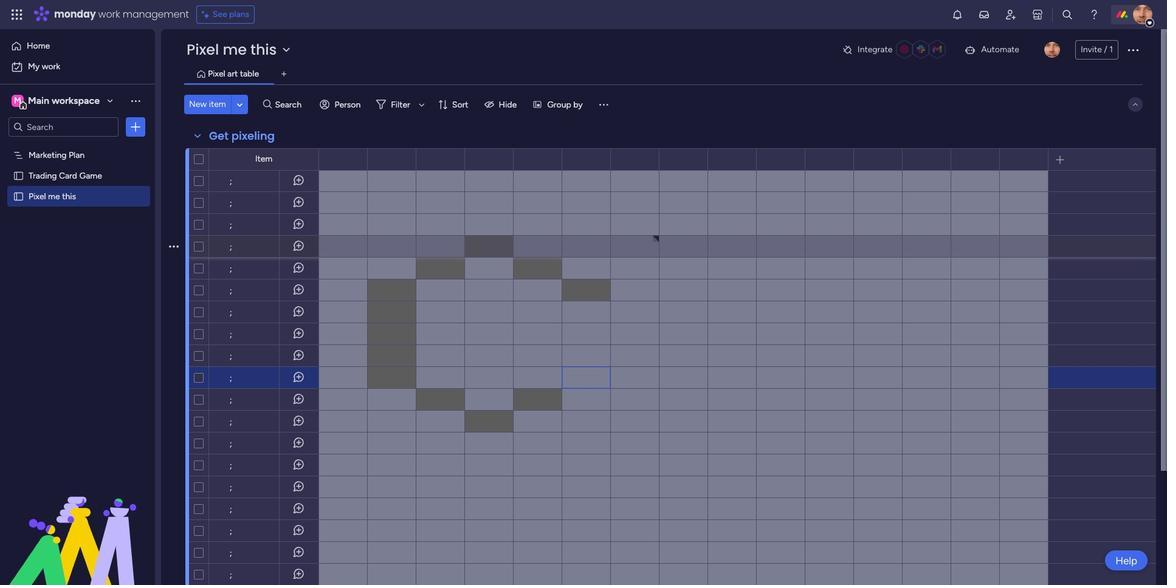Task type: vqa. For each thing, say whether or not it's contained in the screenshot.
16th ; from the top
yes



Task type: locate. For each thing, give the bounding box(es) containing it.
my work
[[28, 61, 60, 72]]

plans
[[229, 9, 249, 19]]

pixel inside button
[[208, 69, 225, 79]]

me
[[223, 40, 247, 60], [48, 191, 60, 201]]

2 vertical spatial pixel
[[29, 191, 46, 201]]

work
[[98, 7, 120, 21], [42, 61, 60, 72]]

plan
[[69, 150, 85, 160]]

this down card
[[62, 191, 76, 201]]

pixel
[[187, 40, 219, 60], [208, 69, 225, 79], [29, 191, 46, 201]]

1 vertical spatial this
[[62, 191, 76, 201]]

new item button
[[184, 95, 231, 114]]

pixel art table tab list
[[184, 64, 1143, 85]]

2 horizontal spatial options image
[[1126, 43, 1141, 57]]

select product image
[[11, 9, 23, 21]]

hide button
[[480, 95, 524, 114]]

monday marketplace image
[[1032, 9, 1044, 21]]

19 ; from the top
[[230, 570, 232, 581]]

integrate button
[[837, 37, 955, 63]]

filter button
[[372, 95, 429, 114]]

by
[[574, 99, 583, 110]]

work right my
[[42, 61, 60, 72]]

2 ; from the top
[[230, 198, 232, 209]]

list box
[[0, 142, 155, 371]]

12 ; from the top
[[230, 417, 232, 428]]

pixel left art
[[208, 69, 225, 79]]

1
[[1110, 44, 1114, 55]]

see
[[213, 9, 227, 19]]

1 vertical spatial work
[[42, 61, 60, 72]]

main
[[28, 95, 49, 106]]

pixel me this down trading
[[29, 191, 76, 201]]

0 vertical spatial options image
[[1126, 43, 1141, 57]]

marketing plan
[[29, 150, 85, 160]]

pixel me this
[[187, 40, 277, 60], [29, 191, 76, 201]]

option
[[0, 144, 155, 146]]

v2 search image
[[263, 98, 272, 111]]

0 vertical spatial work
[[98, 7, 120, 21]]

1 vertical spatial pixel me this
[[29, 191, 76, 201]]

home
[[27, 41, 50, 51]]

1 ; from the top
[[230, 176, 232, 187]]

automate
[[982, 44, 1020, 55]]

1 horizontal spatial me
[[223, 40, 247, 60]]

1 vertical spatial pixel
[[208, 69, 225, 79]]

15 ; from the top
[[230, 483, 232, 493]]

Search field
[[272, 96, 309, 113]]

workspace selection element
[[12, 94, 102, 109]]

me up pixel art table
[[223, 40, 247, 60]]

pixel up pixel art table
[[187, 40, 219, 60]]

17 ; from the top
[[230, 527, 232, 537]]

automate button
[[960, 40, 1025, 60]]

1 vertical spatial me
[[48, 191, 60, 201]]

Get pixeling field
[[206, 128, 278, 144]]

0 vertical spatial pixel me this
[[187, 40, 277, 60]]

workspace
[[52, 95, 100, 106]]

integrate
[[858, 44, 893, 55]]

get
[[209, 128, 229, 144]]

1 horizontal spatial pixel me this
[[187, 40, 277, 60]]

options image
[[1126, 43, 1141, 57], [130, 121, 142, 133], [169, 231, 179, 262]]

me inside list box
[[48, 191, 60, 201]]

invite
[[1081, 44, 1103, 55]]

see plans
[[213, 9, 249, 19]]

1 horizontal spatial options image
[[169, 231, 179, 262]]

0 horizontal spatial work
[[42, 61, 60, 72]]

;
[[230, 176, 232, 187], [230, 198, 232, 209], [230, 220, 232, 230], [230, 242, 232, 252], [230, 264, 232, 274], [230, 286, 232, 296], [230, 308, 232, 318], [230, 330, 232, 340], [230, 352, 232, 362], [230, 373, 232, 384], [230, 395, 232, 406], [230, 417, 232, 428], [230, 439, 232, 449], [230, 461, 232, 471], [230, 483, 232, 493], [230, 505, 232, 515], [230, 527, 232, 537], [230, 549, 232, 559], [230, 570, 232, 581]]

2 vertical spatial options image
[[169, 231, 179, 262]]

1 vertical spatial options image
[[130, 121, 142, 133]]

0 horizontal spatial me
[[48, 191, 60, 201]]

9 ; from the top
[[230, 352, 232, 362]]

0 horizontal spatial this
[[62, 191, 76, 201]]

tab inside pixel art table tab list
[[274, 64, 294, 84]]

3 ; from the top
[[230, 220, 232, 230]]

1 horizontal spatial this
[[251, 40, 277, 60]]

tab
[[274, 64, 294, 84]]

0 vertical spatial me
[[223, 40, 247, 60]]

pixel me this up art
[[187, 40, 277, 60]]

work inside option
[[42, 61, 60, 72]]

6 ; from the top
[[230, 286, 232, 296]]

0 vertical spatial this
[[251, 40, 277, 60]]

/
[[1105, 44, 1108, 55]]

me down 'trading card game'
[[48, 191, 60, 201]]

pixel inside list box
[[29, 191, 46, 201]]

0 horizontal spatial pixel me this
[[29, 191, 76, 201]]

monday
[[54, 7, 96, 21]]

pixel art table button
[[205, 68, 262, 81]]

person
[[335, 99, 361, 110]]

0 vertical spatial pixel
[[187, 40, 219, 60]]

public board image
[[13, 190, 24, 202]]

item
[[255, 154, 273, 164]]

16 ; from the top
[[230, 505, 232, 515]]

james peterson image
[[1045, 42, 1061, 58]]

see plans button
[[196, 5, 255, 24]]

this
[[251, 40, 277, 60], [62, 191, 76, 201]]

main workspace
[[28, 95, 100, 106]]

workspace image
[[12, 94, 24, 108]]

arrow down image
[[415, 97, 429, 112]]

table
[[240, 69, 259, 79]]

pixel me this inside list box
[[29, 191, 76, 201]]

8 ; from the top
[[230, 330, 232, 340]]

1 horizontal spatial work
[[98, 7, 120, 21]]

add view image
[[282, 70, 287, 79]]

workspace options image
[[130, 95, 142, 107]]

invite / 1 button
[[1076, 40, 1119, 60]]

work right monday
[[98, 7, 120, 21]]

update feed image
[[979, 9, 991, 21]]

this up table
[[251, 40, 277, 60]]

pixel right public board image
[[29, 191, 46, 201]]



Task type: describe. For each thing, give the bounding box(es) containing it.
Search in workspace field
[[26, 120, 102, 134]]

group by
[[547, 99, 583, 110]]

new item
[[189, 99, 226, 109]]

invite / 1
[[1081, 44, 1114, 55]]

10 ; from the top
[[230, 373, 232, 384]]

card
[[59, 170, 77, 181]]

5 ; from the top
[[230, 264, 232, 274]]

filter
[[391, 99, 410, 110]]

this inside list box
[[62, 191, 76, 201]]

7 ; from the top
[[230, 308, 232, 318]]

m
[[14, 95, 21, 106]]

14 ; from the top
[[230, 461, 232, 471]]

menu image
[[598, 99, 610, 111]]

group by button
[[528, 95, 590, 114]]

public board image
[[13, 170, 24, 181]]

invite members image
[[1005, 9, 1017, 21]]

help image
[[1089, 9, 1101, 21]]

james peterson image
[[1134, 5, 1153, 24]]

4 ; from the top
[[230, 242, 232, 252]]

search everything image
[[1062, 9, 1074, 21]]

group
[[547, 99, 572, 110]]

trading
[[29, 170, 57, 181]]

collapse image
[[1131, 100, 1141, 109]]

18 ; from the top
[[230, 549, 232, 559]]

angle down image
[[237, 100, 243, 109]]

home option
[[7, 36, 148, 56]]

item
[[209, 99, 226, 109]]

art
[[228, 69, 238, 79]]

marketing
[[29, 150, 67, 160]]

pixel me this button
[[184, 40, 296, 60]]

sort button
[[433, 95, 476, 114]]

new
[[189, 99, 207, 109]]

game
[[79, 170, 102, 181]]

list box containing marketing plan
[[0, 142, 155, 371]]

work for my
[[42, 61, 60, 72]]

work for monday
[[98, 7, 120, 21]]

sort
[[452, 99, 469, 110]]

pixel for pixel art table button on the left of the page
[[208, 69, 225, 79]]

11 ; from the top
[[230, 395, 232, 406]]

home link
[[7, 36, 148, 56]]

lottie animation element
[[0, 463, 155, 586]]

pixeling
[[232, 128, 275, 144]]

0 horizontal spatial options image
[[130, 121, 142, 133]]

hide
[[499, 99, 517, 110]]

monday work management
[[54, 7, 189, 21]]

my work option
[[7, 57, 148, 77]]

lottie animation image
[[0, 463, 155, 586]]

help button
[[1106, 551, 1148, 571]]

13 ; from the top
[[230, 439, 232, 449]]

pixel art table
[[208, 69, 259, 79]]

management
[[123, 7, 189, 21]]

my work link
[[7, 57, 148, 77]]

person button
[[315, 95, 368, 114]]

get pixeling
[[209, 128, 275, 144]]

my
[[28, 61, 40, 72]]

pixel for pixel me this button
[[187, 40, 219, 60]]

help
[[1116, 555, 1138, 567]]

notifications image
[[952, 9, 964, 21]]

trading card game
[[29, 170, 102, 181]]



